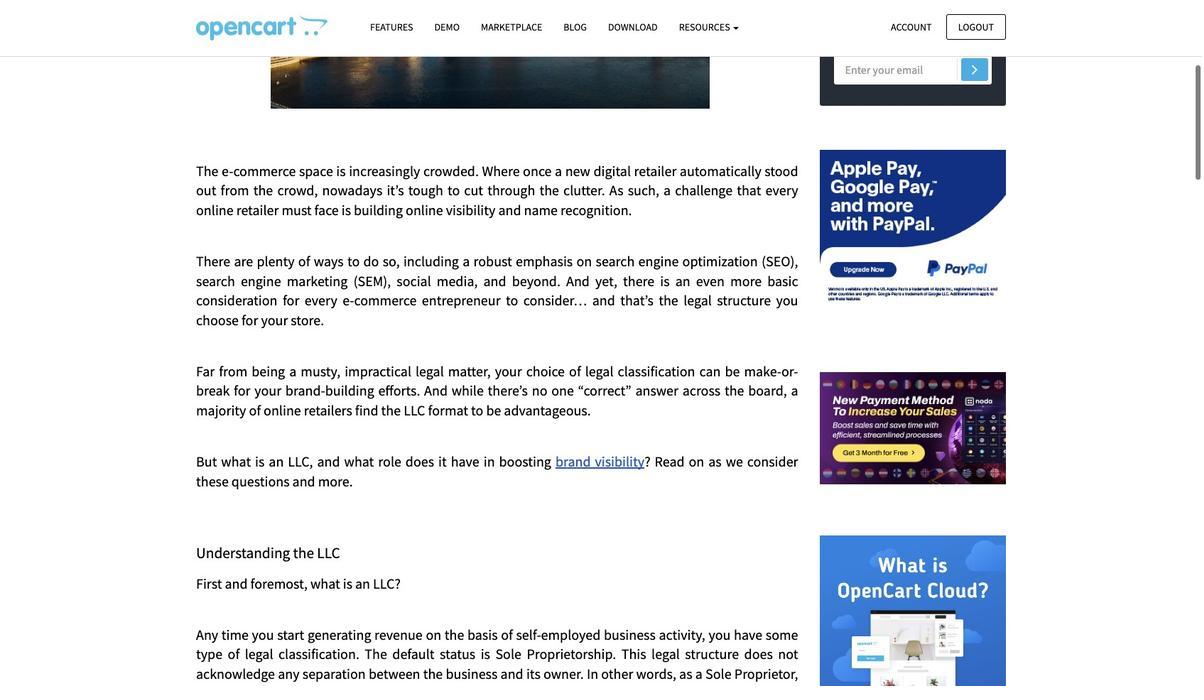 Task type: locate. For each thing, give the bounding box(es) containing it.
as
[[709, 453, 722, 471], [680, 665, 693, 683]]

features link
[[360, 15, 424, 40]]

crowd,
[[278, 181, 318, 199]]

0 vertical spatial on
[[577, 252, 592, 270]]

and up releases
[[973, 0, 991, 2]]

1 horizontal spatial sole
[[706, 665, 732, 683]]

engine
[[639, 252, 679, 270], [241, 272, 281, 290]]

the
[[196, 162, 219, 180], [365, 646, 387, 664]]

visibility
[[446, 201, 496, 219], [595, 453, 645, 471]]

yet,
[[596, 272, 618, 290]]

does up proprietor,
[[745, 646, 773, 664]]

0 horizontal spatial have
[[451, 453, 480, 471]]

building
[[354, 201, 403, 219], [325, 382, 374, 400]]

store.
[[291, 311, 324, 329]]

sole left proprietor,
[[706, 665, 732, 683]]

0 horizontal spatial sole
[[496, 646, 522, 664]]

2 horizontal spatial on
[[689, 453, 705, 471]]

1 vertical spatial building
[[325, 382, 374, 400]]

from inside far from being a musty, impractical legal matter, your choice of legal classification can be make-or- break for your brand-building efforts. and while there's no one "correct" answer across the board, a majority of online retailers find the llc format to be advantageous.
[[219, 362, 248, 380]]

online down the brand- on the left of page
[[264, 402, 301, 419]]

far from being a musty, impractical legal matter, your choice of legal classification can be make-or- break for your brand-building efforts. and while there's no one "correct" answer across the board, a majority of online retailers find the llc format to be advantageous.
[[196, 362, 802, 419]]

you
[[777, 292, 799, 309], [252, 626, 274, 644], [709, 626, 731, 644], [196, 685, 218, 687]]

1 horizontal spatial and
[[567, 272, 590, 290]]

to down "crowded."
[[448, 181, 460, 199]]

of up account
[[911, 6, 920, 20]]

0 vertical spatial building
[[354, 201, 403, 219]]

a inside there are plenty of ways to do so, including a robust emphasis on search engine optimization (seo), search engine marketing (sem), social media, and beyond. and yet, there is an even more basic consideration for every e-commerce entrepreneur to consider… and that's the legal structure you choose for your store.
[[463, 252, 470, 270]]

legal up efforts. on the left
[[416, 362, 444, 380]]

0 horizontal spatial as
[[680, 665, 693, 683]]

0 vertical spatial an
[[676, 272, 691, 290]]

0 vertical spatial your
[[261, 311, 288, 329]]

generating
[[308, 626, 371, 644]]

every down marketing
[[305, 292, 338, 309]]

not
[[779, 646, 799, 664]]

1 vertical spatial does
[[745, 646, 773, 664]]

stood
[[765, 162, 799, 180]]

be right can
[[725, 362, 740, 380]]

business
[[604, 626, 656, 644], [446, 665, 498, 683]]

time
[[222, 626, 249, 644]]

your down being
[[255, 382, 282, 400]]

the up the "between"
[[365, 646, 387, 664]]

llc
[[404, 402, 426, 419], [317, 544, 340, 563]]

commerce inside there are plenty of ways to do so, including a robust emphasis on search engine optimization (seo), search engine marketing (sem), social media, and beyond. and yet, there is an even more basic consideration for every e-commerce entrepreneur to consider… and that's the legal structure you choose for your store.
[[354, 292, 417, 309]]

1 horizontal spatial visibility
[[595, 453, 645, 471]]

1 vertical spatial from
[[219, 362, 248, 380]]

for
[[283, 292, 300, 309], [242, 311, 258, 329], [234, 382, 251, 400]]

online down out on the left
[[196, 201, 234, 219]]

what right but
[[221, 453, 251, 471]]

including
[[404, 252, 459, 270]]

1 vertical spatial engine
[[241, 272, 281, 290]]

business up this
[[604, 626, 656, 644]]

0 vertical spatial does
[[406, 453, 434, 471]]

that's
[[621, 292, 654, 309]]

is right there
[[661, 272, 670, 290]]

1 horizontal spatial have
[[734, 626, 763, 644]]

llc down efforts. on the left
[[404, 402, 426, 419]]

does inside any time you start generating revenue on the basis of self-employed business activity, you have some type of legal classification. the default status is sole proprietorship. this legal structure does not acknowledge any separation between the business and its owner. in other words, as a sole proprietor, you
[[745, 646, 773, 664]]

have right it
[[451, 453, 480, 471]]

1 horizontal spatial be
[[725, 362, 740, 380]]

opencart
[[897, 24, 942, 38]]

on right the read
[[689, 453, 705, 471]]

2 vertical spatial on
[[426, 626, 442, 644]]

demo
[[435, 21, 460, 33]]

classification.
[[279, 646, 360, 664]]

you down acknowledge
[[196, 685, 218, 687]]

0 horizontal spatial commerce
[[233, 162, 296, 180]]

download
[[609, 21, 658, 33]]

sole down self-
[[496, 646, 522, 664]]

events.
[[945, 24, 979, 38]]

0 vertical spatial as
[[709, 453, 722, 471]]

1 vertical spatial your
[[495, 362, 522, 380]]

does
[[406, 453, 434, 471], [745, 646, 773, 664]]

of inside there are plenty of ways to do so, including a robust emphasis on search engine optimization (seo), search engine marketing (sem), social media, and beyond. and yet, there is an even more basic consideration for every e-commerce entrepreneur to consider… and that's the legal structure you choose for your store.
[[298, 252, 310, 270]]

plenty
[[257, 252, 295, 270]]

of left self-
[[501, 626, 513, 644]]

boosting
[[499, 453, 552, 471]]

every down stood
[[766, 181, 799, 199]]

majority
[[196, 402, 246, 419]]

for up majority
[[234, 382, 251, 400]]

do
[[364, 252, 379, 270]]

self-
[[516, 626, 541, 644]]

2 vertical spatial for
[[234, 382, 251, 400]]

be down there's
[[487, 402, 501, 419]]

structure down more
[[718, 292, 771, 309]]

to down beyond.
[[506, 292, 519, 309]]

digital
[[594, 162, 631, 180]]

1 horizontal spatial retailer
[[635, 162, 677, 180]]

0 vertical spatial new
[[922, 6, 943, 20]]

other
[[869, 24, 894, 38], [602, 665, 634, 683]]

the inside any time you start generating revenue on the basis of self-employed business activity, you have some type of legal classification. the default status is sole proprietorship. this legal structure does not acknowledge any separation between the business and its owner. in other words, as a sole proprietor, you
[[365, 646, 387, 664]]

retailers
[[304, 402, 353, 419]]

0 horizontal spatial llc
[[317, 544, 340, 563]]

0 horizontal spatial does
[[406, 453, 434, 471]]

0 horizontal spatial retailer
[[237, 201, 279, 219]]

more.
[[318, 473, 353, 490]]

1 horizontal spatial on
[[577, 252, 592, 270]]

online down tough
[[406, 201, 443, 219]]

a right once
[[555, 162, 562, 180]]

0 horizontal spatial other
[[602, 665, 634, 683]]

your inside there are plenty of ways to do so, including a robust emphasis on search engine optimization (seo), search engine marketing (sem), social media, and beyond. and yet, there is an even more basic consideration for every e-commerce entrepreneur to consider… and that's the legal structure you choose for your store.
[[261, 311, 288, 329]]

2 horizontal spatial an
[[676, 272, 691, 290]]

paypal blog image
[[820, 135, 1007, 321]]

an left even
[[676, 272, 691, 290]]

and
[[567, 272, 590, 290], [425, 382, 448, 400]]

consideration
[[196, 292, 278, 309]]

and up more.
[[317, 453, 340, 471]]

0 vertical spatial e-
[[222, 162, 233, 180]]

break
[[196, 382, 230, 400]]

0 horizontal spatial on
[[426, 626, 442, 644]]

0 vertical spatial sole
[[496, 646, 522, 664]]

0 vertical spatial commerce
[[233, 162, 296, 180]]

as left we
[[709, 453, 722, 471]]

1 vertical spatial llc
[[317, 544, 340, 563]]

there are plenty of ways to do so, including a robust emphasis on search engine optimization (seo), search engine marketing (sem), social media, and beyond. and yet, there is an even more basic consideration for every e-commerce entrepreneur to consider… and that's the legal structure you choose for your store.
[[196, 252, 802, 329]]

new
[[922, 6, 943, 20], [566, 162, 591, 180]]

1 horizontal spatial does
[[745, 646, 773, 664]]

legal down even
[[684, 292, 712, 309]]

search up yet,
[[596, 252, 635, 270]]

1 horizontal spatial llc
[[404, 402, 426, 419]]

0 vertical spatial other
[[869, 24, 894, 38]]

engine up there
[[639, 252, 679, 270]]

you down basic
[[777, 292, 799, 309]]

1 vertical spatial the
[[365, 646, 387, 664]]

name
[[524, 201, 558, 219]]

the up out on the left
[[196, 162, 219, 180]]

the right the that's
[[659, 292, 679, 309]]

1 vertical spatial other
[[602, 665, 634, 683]]

0 vertical spatial the
[[196, 162, 219, 180]]

0 vertical spatial llc
[[404, 402, 426, 419]]

the inside there are plenty of ways to do so, including a robust emphasis on search engine optimization (seo), search engine marketing (sem), social media, and beyond. and yet, there is an even more basic consideration for every e-commerce entrepreneur to consider… and that's the legal structure you choose for your store.
[[659, 292, 679, 309]]

visibility down cut
[[446, 201, 496, 219]]

while
[[452, 382, 484, 400]]

as inside any time you start generating revenue on the basis of self-employed business activity, you have some type of legal classification. the default status is sole proprietorship. this legal structure does not acknowledge any separation between the business and its owner. in other words, as a sole proprietor, you
[[680, 665, 693, 683]]

a up the media, on the top
[[463, 252, 470, 270]]

your up there's
[[495, 362, 522, 380]]

new down newsletters
[[922, 6, 943, 20]]

even
[[697, 272, 725, 290]]

0 vertical spatial engine
[[639, 252, 679, 270]]

0 vertical spatial for
[[283, 292, 300, 309]]

on up default
[[426, 626, 442, 644]]

0 vertical spatial visibility
[[446, 201, 496, 219]]

does left it
[[406, 453, 434, 471]]

visibility right brand
[[595, 453, 645, 471]]

basic
[[768, 272, 799, 290]]

as
[[610, 181, 624, 199]]

0 horizontal spatial the
[[196, 162, 219, 180]]

to
[[885, 0, 895, 2], [448, 181, 460, 199], [348, 252, 360, 270], [506, 292, 519, 309], [471, 402, 484, 419]]

0 vertical spatial structure
[[718, 292, 771, 309]]

engine down plenty
[[241, 272, 281, 290]]

structure down activity,
[[686, 646, 739, 664]]

subscribe
[[836, 0, 883, 2]]

1 vertical spatial have
[[734, 626, 763, 644]]

and
[[973, 0, 991, 2], [848, 24, 866, 38], [499, 201, 521, 219], [484, 272, 507, 290], [593, 292, 616, 309], [317, 453, 340, 471], [293, 473, 315, 490], [225, 575, 248, 593], [501, 665, 524, 683]]

space
[[299, 162, 333, 180]]

retailer up such,
[[635, 162, 677, 180]]

1 vertical spatial on
[[689, 453, 705, 471]]

can
[[700, 362, 721, 380]]

what right the foremost,
[[311, 575, 340, 593]]

the up name
[[540, 181, 560, 199]]

understanding the llc
[[196, 544, 340, 563]]

and inside the e-commerce space is increasingly crowded. where once a new digital retailer automatically stood out from the crowd, nowadays it's tough to cut through the clutter. as such, a challenge that every online retailer must face is building online visibility and name recognition.
[[499, 201, 521, 219]]

1 horizontal spatial business
[[604, 626, 656, 644]]

on
[[577, 252, 592, 270], [689, 453, 705, 471], [426, 626, 442, 644]]

0 vertical spatial search
[[596, 252, 635, 270]]

1 horizontal spatial commerce
[[354, 292, 417, 309]]

far
[[196, 362, 215, 380]]

to inside subscribe to our newsletters and stay informed of new releases and other opencart events.
[[885, 0, 895, 2]]

marketing
[[287, 272, 348, 290]]

of up one
[[570, 362, 581, 380]]

of
[[911, 6, 920, 20], [298, 252, 310, 270], [570, 362, 581, 380], [249, 402, 261, 419], [501, 626, 513, 644], [228, 646, 240, 664]]

start
[[277, 626, 305, 644]]

optimization
[[683, 252, 758, 270]]

llc up first and foremost, what is an llc?
[[317, 544, 340, 563]]

1 vertical spatial e-
[[343, 292, 354, 309]]

structure
[[718, 292, 771, 309], [686, 646, 739, 664]]

cut
[[464, 181, 484, 199]]

business down status
[[446, 665, 498, 683]]

1 vertical spatial for
[[242, 311, 258, 329]]

1 horizontal spatial online
[[264, 402, 301, 419]]

1 horizontal spatial an
[[356, 575, 370, 593]]

retailer left must
[[237, 201, 279, 219]]

to up informed
[[885, 0, 895, 2]]

1 horizontal spatial new
[[922, 6, 943, 20]]

face
[[315, 201, 339, 219]]

structure inside there are plenty of ways to do so, including a robust emphasis on search engine optimization (seo), search engine marketing (sem), social media, and beyond. and yet, there is an even more basic consideration for every e-commerce entrepreneur to consider… and that's the legal structure you choose for your store.
[[718, 292, 771, 309]]

building down it's at left
[[354, 201, 403, 219]]

and left yet,
[[567, 272, 590, 290]]

you left start
[[252, 626, 274, 644]]

and inside far from being a musty, impractical legal matter, your choice of legal classification can be make-or- break for your brand-building efforts. and while there's no one "correct" answer across the board, a majority of online retailers find the llc format to be advantageous.
[[425, 382, 448, 400]]

retailer
[[635, 162, 677, 180], [237, 201, 279, 219]]

1 vertical spatial every
[[305, 292, 338, 309]]

0 horizontal spatial e-
[[222, 162, 233, 180]]

1 vertical spatial an
[[269, 453, 284, 471]]

across
[[683, 382, 721, 400]]

e- inside there are plenty of ways to do so, including a robust emphasis on search engine optimization (seo), search engine marketing (sem), social media, and beyond. and yet, there is an even more basic consideration for every e-commerce entrepreneur to consider… and that's the legal structure you choose for your store.
[[343, 292, 354, 309]]

it's
[[387, 181, 404, 199]]

words,
[[637, 665, 677, 683]]

for down consideration
[[242, 311, 258, 329]]

every
[[766, 181, 799, 199], [305, 292, 338, 309]]

an left llc,
[[269, 453, 284, 471]]

and inside the ? read on as we consider these questions and more.
[[293, 473, 315, 490]]

an
[[676, 272, 691, 290], [269, 453, 284, 471], [356, 575, 370, 593]]

releases
[[945, 6, 984, 20]]

commerce down "(sem),"
[[354, 292, 417, 309]]

1 vertical spatial structure
[[686, 646, 739, 664]]

your left store.
[[261, 311, 288, 329]]

in
[[484, 453, 495, 471]]

1 horizontal spatial as
[[709, 453, 722, 471]]

1 horizontal spatial the
[[365, 646, 387, 664]]

0 horizontal spatial visibility
[[446, 201, 496, 219]]

a down activity,
[[696, 665, 703, 683]]

llc inside far from being a musty, impractical legal matter, your choice of legal classification can be make-or- break for your brand-building efforts. and while there's no one "correct" answer across the board, a majority of online retailers find the llc format to be advantageous.
[[404, 402, 426, 419]]

1 horizontal spatial e-
[[343, 292, 354, 309]]

new up the clutter.
[[566, 162, 591, 180]]

other inside any time you start generating revenue on the basis of self-employed business activity, you have some type of legal classification. the default status is sole proprietorship. this legal structure does not acknowledge any separation between the business and its owner. in other words, as a sole proprietor, you
[[602, 665, 634, 683]]

and down through
[[499, 201, 521, 219]]

is down the "basis"
[[481, 646, 491, 664]]

and inside there are plenty of ways to do so, including a robust emphasis on search engine optimization (seo), search engine marketing (sem), social media, and beyond. and yet, there is an even more basic consideration for every e-commerce entrepreneur to consider… and that's the legal structure you choose for your store.
[[567, 272, 590, 290]]

1 vertical spatial visibility
[[595, 453, 645, 471]]

are
[[234, 252, 253, 270]]

1 vertical spatial business
[[446, 665, 498, 683]]

other down informed
[[869, 24, 894, 38]]

other right in
[[602, 665, 634, 683]]

marketplace link
[[471, 15, 553, 40]]

of down time
[[228, 646, 240, 664]]

0 horizontal spatial an
[[269, 453, 284, 471]]

so,
[[383, 252, 400, 270]]

and left its
[[501, 665, 524, 683]]

0 horizontal spatial engine
[[241, 272, 281, 290]]

from right out on the left
[[221, 181, 249, 199]]

as right the words,
[[680, 665, 693, 683]]

0 vertical spatial retailer
[[635, 162, 677, 180]]

matter,
[[448, 362, 491, 380]]

a down or-
[[792, 382, 799, 400]]

have left some
[[734, 626, 763, 644]]

1 vertical spatial search
[[196, 272, 235, 290]]

0 vertical spatial every
[[766, 181, 799, 199]]

answer
[[636, 382, 679, 400]]

from
[[221, 181, 249, 199], [219, 362, 248, 380]]

on right emphasis
[[577, 252, 592, 270]]

for up store.
[[283, 292, 300, 309]]

find
[[355, 402, 379, 419]]

status
[[440, 646, 476, 664]]

it
[[439, 453, 447, 471]]

1 horizontal spatial other
[[869, 24, 894, 38]]

as inside the ? read on as we consider these questions and more.
[[709, 453, 722, 471]]

0 horizontal spatial be
[[487, 402, 501, 419]]

of up marketing
[[298, 252, 310, 270]]

0 horizontal spatial new
[[566, 162, 591, 180]]

you right activity,
[[709, 626, 731, 644]]

1 vertical spatial as
[[680, 665, 693, 683]]

a up the brand- on the left of page
[[289, 362, 297, 380]]

a right such,
[[664, 181, 671, 199]]

e- inside the e-commerce space is increasingly crowded. where once a new digital retailer automatically stood out from the crowd, nowadays it's tough to cut through the clutter. as such, a challenge that every online retailer must face is building online visibility and name recognition.
[[222, 162, 233, 180]]

1 vertical spatial new
[[566, 162, 591, 180]]

0 vertical spatial and
[[567, 272, 590, 290]]

and up the format
[[425, 382, 448, 400]]

0 vertical spatial from
[[221, 181, 249, 199]]

1 vertical spatial commerce
[[354, 292, 417, 309]]

search down there
[[196, 272, 235, 290]]

0 horizontal spatial and
[[425, 382, 448, 400]]

1 vertical spatial retailer
[[237, 201, 279, 219]]

an left llc?
[[356, 575, 370, 593]]

from right far
[[219, 362, 248, 380]]

this
[[622, 646, 647, 664]]

on inside there are plenty of ways to do so, including a robust emphasis on search engine optimization (seo), search engine marketing (sem), social media, and beyond. and yet, there is an even more basic consideration for every e-commerce entrepreneur to consider… and that's the legal structure you choose for your store.
[[577, 252, 592, 270]]

0 horizontal spatial every
[[305, 292, 338, 309]]



Task type: describe. For each thing, give the bounding box(es) containing it.
from inside the e-commerce space is increasingly crowded. where once a new digital retailer automatically stood out from the crowd, nowadays it's tough to cut through the clutter. as such, a challenge that every online retailer must face is building online visibility and name recognition.
[[221, 181, 249, 199]]

1 horizontal spatial search
[[596, 252, 635, 270]]

employed
[[541, 626, 601, 644]]

account
[[892, 20, 932, 33]]

nowadays
[[322, 181, 383, 199]]

owner.
[[544, 665, 584, 683]]

new inside the e-commerce space is increasingly crowded. where once a new digital retailer automatically stood out from the crowd, nowadays it's tough to cut through the clutter. as such, a challenge that every online retailer must face is building online visibility and name recognition.
[[566, 162, 591, 180]]

to left do
[[348, 252, 360, 270]]

(sem),
[[354, 272, 391, 290]]

demo link
[[424, 15, 471, 40]]

there's
[[488, 382, 528, 400]]

0 vertical spatial be
[[725, 362, 740, 380]]

in
[[587, 665, 599, 683]]

role
[[378, 453, 402, 471]]

have inside any time you start generating revenue on the basis of self-employed business activity, you have some type of legal classification. the default status is sole proprietorship. this legal structure does not acknowledge any separation between the business and its owner. in other words, as a sole proprietor, you
[[734, 626, 763, 644]]

type
[[196, 646, 223, 664]]

tough
[[409, 181, 443, 199]]

on inside any time you start generating revenue on the basis of self-employed business activity, you have some type of legal classification. the default status is sole proprietorship. this legal structure does not acknowledge any separation between the business and its owner. in other words, as a sole proprietor, you
[[426, 626, 442, 644]]

features
[[370, 21, 413, 33]]

challenge
[[676, 181, 733, 199]]

first and foremost, what is an llc?
[[196, 575, 401, 593]]

ways
[[314, 252, 344, 270]]

or-
[[782, 362, 799, 380]]

1 vertical spatial sole
[[706, 665, 732, 683]]

no
[[532, 382, 548, 400]]

? read on as we consider these questions and more.
[[196, 453, 802, 490]]

0 horizontal spatial search
[[196, 272, 235, 290]]

classification
[[618, 362, 696, 380]]

out
[[196, 181, 216, 199]]

Enter your email text field
[[834, 55, 993, 85]]

impractical
[[345, 362, 412, 380]]

structure inside any time you start generating revenue on the basis of self-employed business activity, you have some type of legal classification. the default status is sole proprietorship. this legal structure does not acknowledge any separation between the business and its owner. in other words, as a sole proprietor, you
[[686, 646, 739, 664]]

but what is an llc, and what role does it have in boosting brand visibility
[[196, 453, 645, 471]]

and down stay
[[848, 24, 866, 38]]

of right majority
[[249, 402, 261, 419]]

newsletters
[[916, 0, 971, 2]]

media,
[[437, 272, 478, 290]]

on inside the ? read on as we consider these questions and more.
[[689, 453, 705, 471]]

legal inside there are plenty of ways to do so, including a robust emphasis on search engine optimization (seo), search engine marketing (sem), social media, and beyond. and yet, there is an even more basic consideration for every e-commerce entrepreneur to consider… and that's the legal structure you choose for your store.
[[684, 292, 712, 309]]

2 vertical spatial your
[[255, 382, 282, 400]]

opencart cloud image
[[820, 536, 1007, 687]]

revenue
[[375, 626, 423, 644]]

the down default
[[424, 665, 443, 683]]

you inside there are plenty of ways to do so, including a robust emphasis on search engine optimization (seo), search engine marketing (sem), social media, and beyond. and yet, there is an even more basic consideration for every e-commerce entrepreneur to consider… and that's the legal structure you choose for your store.
[[777, 292, 799, 309]]

proprietorship.
[[527, 646, 617, 664]]

is up nowadays at the left of the page
[[337, 162, 346, 180]]

2 horizontal spatial what
[[345, 453, 374, 471]]

activity,
[[659, 626, 706, 644]]

efforts.
[[379, 382, 420, 400]]

noda image
[[820, 335, 1007, 522]]

brand
[[556, 453, 591, 471]]

the up status
[[445, 626, 465, 644]]

the right across
[[725, 382, 745, 400]]

is right face
[[342, 201, 351, 219]]

our
[[897, 0, 914, 2]]

marketplace
[[481, 21, 543, 33]]

musty,
[[301, 362, 341, 380]]

every inside the e-commerce space is increasingly crowded. where once a new digital retailer automatically stood out from the crowd, nowadays it's tough to cut through the clutter. as such, a challenge that every online retailer must face is building online visibility and name recognition.
[[766, 181, 799, 199]]

2 vertical spatial an
[[356, 575, 370, 593]]

every inside there are plenty of ways to do so, including a robust emphasis on search engine optimization (seo), search engine marketing (sem), social media, and beyond. and yet, there is an even more basic consideration for every e-commerce entrepreneur to consider… and that's the legal structure you choose for your store.
[[305, 292, 338, 309]]

and down yet,
[[593, 292, 616, 309]]

and right first
[[225, 575, 248, 593]]

brand-
[[286, 382, 325, 400]]

commerce inside the e-commerce space is increasingly crowded. where once a new digital retailer automatically stood out from the crowd, nowadays it's tough to cut through the clutter. as such, a challenge that every online retailer must face is building online visibility and name recognition.
[[233, 162, 296, 180]]

is inside there are plenty of ways to do so, including a robust emphasis on search engine optimization (seo), search engine marketing (sem), social media, and beyond. and yet, there is an even more basic consideration for every e-commerce entrepreneur to consider… and that's the legal structure you choose for your store.
[[661, 272, 670, 290]]

legal up "correct"
[[586, 362, 614, 380]]

there
[[624, 272, 655, 290]]

is left llc?
[[343, 575, 353, 593]]

recognition.
[[561, 201, 632, 219]]

choose
[[196, 311, 239, 329]]

any
[[278, 665, 300, 683]]

once
[[523, 162, 552, 180]]

its
[[527, 665, 541, 683]]

0 horizontal spatial online
[[196, 201, 234, 219]]

the down efforts. on the left
[[382, 402, 401, 419]]

1 horizontal spatial what
[[311, 575, 340, 593]]

emphasis
[[516, 252, 573, 270]]

between
[[369, 665, 421, 683]]

for inside far from being a musty, impractical legal matter, your choice of legal classification can be make-or- break for your brand-building efforts. and while there's no one "correct" answer across the board, a majority of online retailers find the llc format to be advantageous.
[[234, 382, 251, 400]]

the inside the e-commerce space is increasingly crowded. where once a new digital retailer automatically stood out from the crowd, nowadays it's tough to cut through the clutter. as such, a challenge that every online retailer must face is building online visibility and name recognition.
[[196, 162, 219, 180]]

angle right image
[[972, 61, 978, 78]]

to inside the e-commerce space is increasingly crowded. where once a new digital retailer automatically stood out from the crowd, nowadays it's tough to cut through the clutter. as such, a challenge that every online retailer must face is building online visibility and name recognition.
[[448, 181, 460, 199]]

0 horizontal spatial business
[[446, 665, 498, 683]]

0 horizontal spatial what
[[221, 453, 251, 471]]

building inside far from being a musty, impractical legal matter, your choice of legal classification can be make-or- break for your brand-building efforts. and while there's no one "correct" answer across the board, a majority of online retailers find the llc format to be advantageous.
[[325, 382, 374, 400]]

legal up the words,
[[652, 646, 680, 664]]

legal up acknowledge
[[245, 646, 273, 664]]

of inside subscribe to our newsletters and stay informed of new releases and other opencart events.
[[911, 6, 920, 20]]

is up questions
[[255, 453, 265, 471]]

the up first and foremost, what is an llc?
[[293, 544, 314, 563]]

1 vertical spatial be
[[487, 402, 501, 419]]

make-
[[745, 362, 782, 380]]

where
[[482, 162, 520, 180]]

to inside far from being a musty, impractical legal matter, your choice of legal classification can be make-or- break for your brand-building efforts. and while there's no one "correct" answer across the board, a majority of online retailers find the llc format to be advantageous.
[[471, 402, 484, 419]]

0 vertical spatial have
[[451, 453, 480, 471]]

1 horizontal spatial engine
[[639, 252, 679, 270]]

subscribe to our newsletters and stay informed of new releases and other opencart events.
[[836, 0, 991, 38]]

other inside subscribe to our newsletters and stay informed of new releases and other opencart events.
[[869, 24, 894, 38]]

proprietor,
[[735, 665, 799, 683]]

and down robust
[[484, 272, 507, 290]]

that
[[737, 181, 762, 199]]

online inside far from being a musty, impractical legal matter, your choice of legal classification can be make-or- break for your brand-building efforts. and while there's no one "correct" answer across the board, a majority of online retailers find the llc format to be advantageous.
[[264, 402, 301, 419]]

blog link
[[553, 15, 598, 40]]

new inside subscribe to our newsletters and stay informed of new releases and other opencart events.
[[922, 6, 943, 20]]

a inside any time you start generating revenue on the basis of self-employed business activity, you have some type of legal classification. the default status is sole proprietorship. this legal structure does not acknowledge any separation between the business and its owner. in other words, as a sole proprietor, you
[[696, 665, 703, 683]]

these
[[196, 473, 229, 490]]

an inside there are plenty of ways to do so, including a robust emphasis on search engine optimization (seo), search engine marketing (sem), social media, and beyond. and yet, there is an even more basic consideration for every e-commerce entrepreneur to consider… and that's the legal structure you choose for your store.
[[676, 272, 691, 290]]

and inside any time you start generating revenue on the basis of self-employed business activity, you have some type of legal classification. the default status is sole proprietorship. this legal structure does not acknowledge any separation between the business and its owner. in other words, as a sole proprietor, you
[[501, 665, 524, 683]]

increasingly
[[349, 162, 420, 180]]

more
[[731, 272, 762, 290]]

visibility inside the e-commerce space is increasingly crowded. where once a new digital retailer automatically stood out from the crowd, nowadays it's tough to cut through the clutter. as such, a challenge that every online retailer must face is building online visibility and name recognition.
[[446, 201, 496, 219]]

some
[[766, 626, 799, 644]]

the left crowd,
[[254, 181, 273, 199]]

questions
[[232, 473, 290, 490]]

0 vertical spatial business
[[604, 626, 656, 644]]

foremost,
[[251, 575, 308, 593]]

we
[[726, 453, 744, 471]]

read
[[655, 453, 685, 471]]

being
[[252, 362, 285, 380]]

informed
[[865, 6, 908, 20]]

"correct"
[[578, 382, 632, 400]]

but
[[196, 453, 217, 471]]

through
[[488, 181, 536, 199]]

social
[[397, 272, 431, 290]]

automatically
[[680, 162, 762, 180]]

resources link
[[669, 15, 750, 40]]

llc?
[[373, 575, 401, 593]]

(seo),
[[762, 252, 799, 270]]

must
[[282, 201, 312, 219]]

entrepreneur
[[422, 292, 501, 309]]

advantageous.
[[504, 402, 591, 419]]

basis
[[468, 626, 498, 644]]

llc,
[[288, 453, 313, 471]]

such,
[[628, 181, 660, 199]]

building inside the e-commerce space is increasingly crowded. where once a new digital retailer automatically stood out from the crowd, nowadays it's tough to cut through the clutter. as such, a challenge that every online retailer must face is building online visibility and name recognition.
[[354, 201, 403, 219]]

is inside any time you start generating revenue on the basis of self-employed business activity, you have some type of legal classification. the default status is sole proprietorship. this legal structure does not acknowledge any separation between the business and its owner. in other words, as a sole proprietor, you
[[481, 646, 491, 664]]

resources
[[679, 21, 733, 33]]

any time you start generating revenue on the basis of self-employed business activity, you have some type of legal classification. the default status is sole proprietorship. this legal structure does not acknowledge any separation between the business and its owner. in other words, as a sole proprietor, you
[[196, 626, 802, 687]]

2 horizontal spatial online
[[406, 201, 443, 219]]

the power of your llc: unlocking online brand visibility for e-commerce entrepreneurs image
[[196, 15, 328, 41]]



Task type: vqa. For each thing, say whether or not it's contained in the screenshot.
NAME
yes



